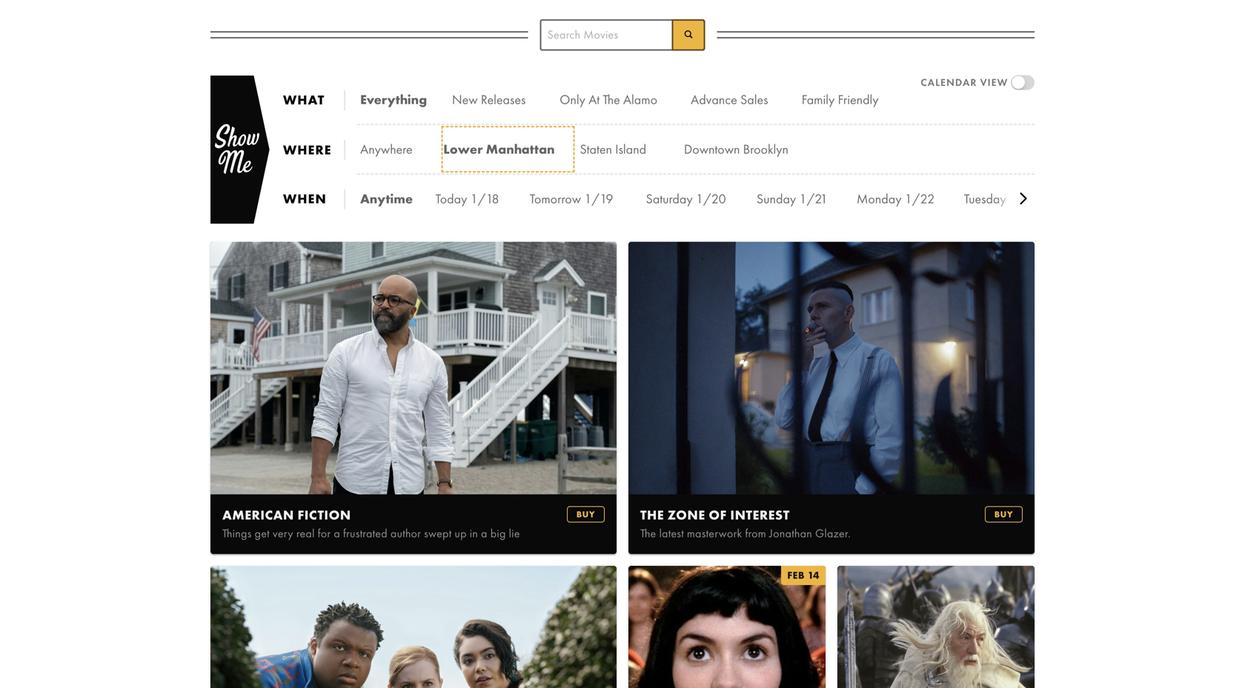 Task type: locate. For each thing, give the bounding box(es) containing it.
get
[[255, 526, 270, 541]]

the left latest
[[640, 526, 656, 541]]

family friendly button
[[793, 78, 906, 121]]

today 1/18
[[435, 191, 499, 208]]

new
[[452, 91, 478, 108]]

1 horizontal spatial buy
[[994, 509, 1013, 520]]

only at the alamo
[[560, 91, 657, 108]]

14
[[808, 569, 820, 582]]

a right for
[[334, 526, 340, 541]]

the for the zone of interest
[[640, 507, 664, 524]]

calendar
[[921, 76, 977, 89]]

1 vertical spatial the
[[640, 526, 656, 541]]

latest
[[659, 526, 684, 541]]

only
[[560, 91, 585, 108]]

sunday
[[757, 191, 796, 208]]

1/18
[[470, 191, 499, 208]]

alamo
[[623, 91, 657, 108]]

0 horizontal spatial a
[[334, 526, 340, 541]]

1 the from the top
[[640, 507, 664, 524]]

family friendly
[[802, 91, 879, 108]]

brooklyn
[[743, 141, 789, 158]]

0 horizontal spatial buy link
[[567, 506, 605, 523]]

0 horizontal spatial buy
[[576, 509, 595, 520]]

lie
[[509, 526, 520, 541]]

monday 1/22
[[857, 191, 935, 208]]

buy
[[576, 509, 595, 520], [994, 509, 1013, 520]]

american
[[222, 507, 294, 524]]

things
[[222, 526, 252, 541]]

downtown
[[684, 141, 740, 158]]

buy link for the zone of interest
[[985, 506, 1023, 523]]

the
[[603, 91, 620, 108]]

real
[[296, 526, 315, 541]]

today
[[435, 191, 467, 208]]

sunday 1/21
[[757, 191, 828, 208]]

0 vertical spatial the
[[640, 507, 664, 524]]

calendar view
[[921, 76, 1008, 89]]

only at the alamo button
[[551, 78, 684, 121]]

sales
[[740, 91, 768, 108]]

1 horizontal spatial a
[[481, 526, 487, 541]]

lower
[[443, 141, 483, 158]]

feb 14
[[787, 569, 820, 582]]

2 buy link from the left
[[985, 506, 1023, 523]]

buy link for american fiction
[[567, 506, 605, 523]]

staten island
[[580, 141, 646, 158]]

1 horizontal spatial buy link
[[985, 506, 1023, 523]]

1/20
[[696, 191, 726, 208]]

None search field
[[540, 19, 705, 51]]

up
[[455, 526, 467, 541]]

a right in
[[481, 526, 487, 541]]

what
[[283, 92, 325, 109]]

fiction
[[298, 507, 351, 524]]

the latest masterwork from jonathan glazer.
[[640, 526, 851, 541]]

buy link
[[567, 506, 605, 523], [985, 506, 1023, 523]]

of
[[709, 507, 727, 524]]

big
[[490, 526, 506, 541]]

1 buy from the left
[[576, 509, 595, 520]]

saturday 1/20
[[646, 191, 726, 208]]

author
[[390, 526, 421, 541]]

interest
[[730, 507, 790, 524]]

today 1/18 button
[[431, 178, 522, 220]]

search image
[[683, 28, 694, 40]]

the
[[640, 507, 664, 524], [640, 526, 656, 541]]

a
[[334, 526, 340, 541], [481, 526, 487, 541]]

in
[[470, 526, 478, 541]]

everything button
[[360, 78, 445, 121]]

lower manhattan button
[[443, 128, 573, 171]]

jonathan
[[769, 526, 812, 541]]

anytime button
[[360, 178, 431, 220]]

zone
[[668, 507, 705, 524]]

new releases button
[[445, 78, 551, 121]]

tuesday 1/23
[[964, 191, 1039, 208]]

2 buy from the left
[[994, 509, 1013, 520]]

masterwork
[[687, 526, 742, 541]]

buy for the zone of interest
[[994, 509, 1013, 520]]

the up latest
[[640, 507, 664, 524]]

anywhere
[[360, 141, 413, 158]]

everything
[[360, 91, 427, 108]]

when
[[283, 190, 327, 208]]

2 the from the top
[[640, 526, 656, 541]]

1 buy link from the left
[[567, 506, 605, 523]]

tomorrow 1/19 button
[[522, 178, 639, 220]]

american fiction
[[222, 507, 351, 524]]



Task type: describe. For each thing, give the bounding box(es) containing it.
1/22
[[905, 191, 935, 208]]

where
[[283, 141, 332, 158]]

staten
[[580, 141, 612, 158]]

very
[[273, 526, 293, 541]]

frustrated
[[343, 526, 388, 541]]

feb
[[787, 569, 805, 582]]

for
[[318, 526, 331, 541]]

lower manhattan
[[443, 141, 555, 158]]

family
[[802, 91, 835, 108]]

sunday 1/21 button
[[751, 178, 851, 220]]

tuesday 1/23 button
[[958, 178, 1063, 220]]

saturday 1/20 button
[[639, 178, 751, 220]]

anywhere button
[[360, 128, 443, 171]]

tomorrow
[[530, 191, 581, 208]]

releases
[[481, 91, 526, 108]]

downtown brooklyn button
[[671, 128, 819, 171]]

the for the latest masterwork from jonathan glazer.
[[640, 526, 656, 541]]

things get very real for a frustrated author swept up in a big lie
[[222, 526, 520, 541]]

tuesday
[[964, 191, 1006, 208]]

monday 1/22 button
[[851, 178, 958, 220]]

friendly
[[838, 91, 879, 108]]

island
[[615, 141, 646, 158]]

swept
[[424, 526, 452, 541]]

view
[[980, 76, 1008, 89]]

1/23
[[1009, 191, 1039, 208]]

anytime
[[360, 191, 413, 208]]

at
[[589, 91, 600, 108]]

staten island button
[[573, 128, 671, 171]]

1/21
[[799, 191, 828, 208]]

buy for american fiction
[[576, 509, 595, 520]]

glazer.
[[815, 526, 851, 541]]

tomorrow 1/19
[[530, 191, 613, 208]]

advance sales
[[691, 91, 768, 108]]

1 a from the left
[[334, 526, 340, 541]]

saturday
[[646, 191, 693, 208]]

manhattan
[[486, 141, 555, 158]]

advance
[[691, 91, 737, 108]]

the zone of interest
[[640, 507, 790, 524]]

Search Movies text field
[[540, 19, 705, 51]]

2 a from the left
[[481, 526, 487, 541]]

monday
[[857, 191, 902, 208]]

1/19
[[584, 191, 613, 208]]

advance sales button
[[684, 78, 793, 121]]

from
[[745, 526, 766, 541]]

downtown brooklyn
[[684, 141, 789, 158]]

new releases
[[452, 91, 526, 108]]



Task type: vqa. For each thing, say whether or not it's contained in the screenshot.
Staten Island
yes



